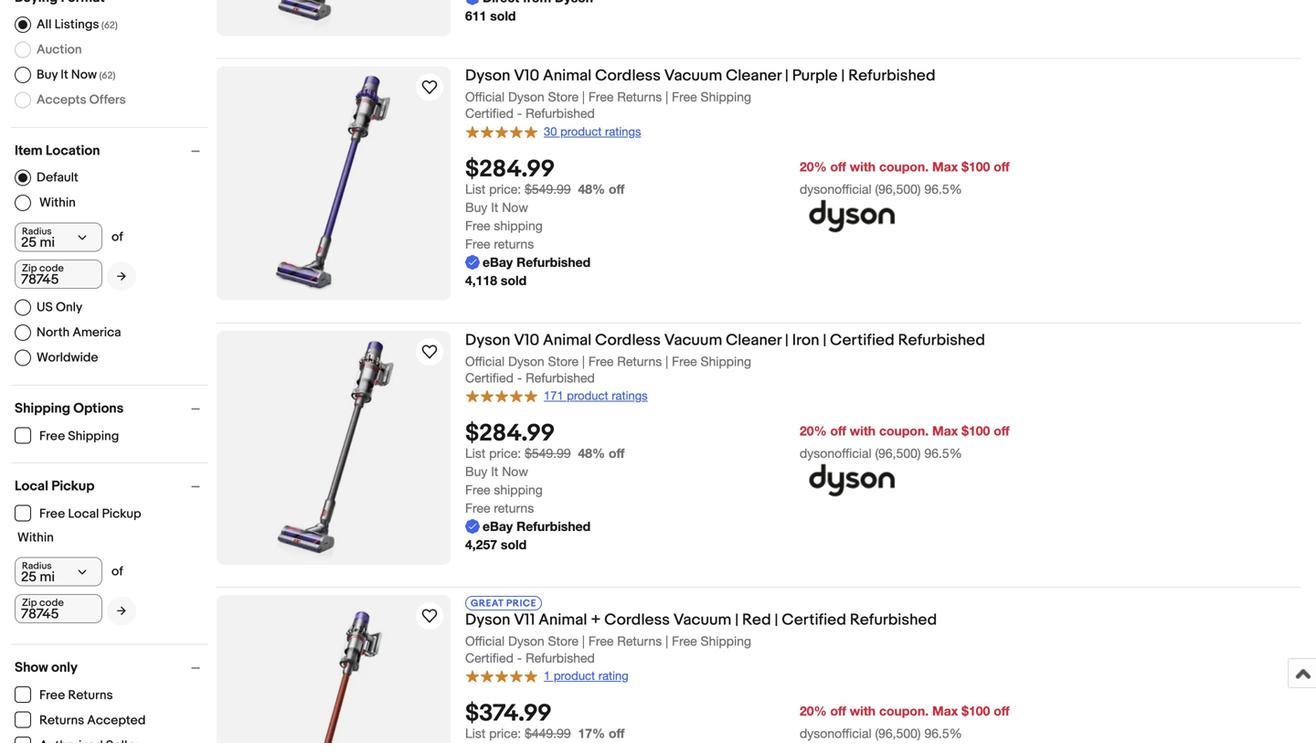 Task type: vqa. For each thing, say whether or not it's contained in the screenshot.
middle dysonofficial
yes



Task type: describe. For each thing, give the bounding box(es) containing it.
default link
[[15, 170, 78, 186]]

ebay for dyson v10 animal cordless vacuum cleaner | purple | refurbished
[[483, 254, 513, 270]]

worldwide link
[[15, 350, 98, 366]]

show
[[15, 660, 48, 676]]

| right the 'purple'
[[842, 66, 845, 86]]

location
[[46, 143, 100, 159]]

| up 1 product rating
[[582, 634, 585, 649]]

free returns link
[[15, 687, 114, 704]]

us
[[37, 300, 53, 315]]

north america
[[37, 325, 121, 340]]

free returns
[[39, 688, 113, 704]]

$100 inside 20% off with coupon. max $100 off list price: $449.99 17% off
[[962, 703, 990, 719]]

rating
[[599, 669, 629, 683]]

local pickup
[[15, 478, 95, 495]]

returns inside the dyson v10 animal cordless vacuum cleaner | purple | refurbished official dyson store | free returns | free shipping certified - refurbished
[[617, 89, 662, 104]]

price
[[506, 598, 537, 610]]

with inside 20% off with coupon. max $100 off list price: $449.99 17% off
[[850, 703, 876, 719]]

611
[[465, 8, 487, 23]]

returns for dyson v10 animal cordless vacuum cleaner | purple | refurbished
[[494, 236, 534, 251]]

auction
[[37, 42, 82, 57]]

only
[[56, 300, 82, 315]]

30 product ratings
[[544, 124, 641, 138]]

$284.99 for dyson v10 animal cordless vacuum cleaner | purple | refurbished
[[465, 155, 555, 184]]

1 horizontal spatial pickup
[[102, 507, 141, 522]]

4,257
[[465, 537, 497, 552]]

cordless for dyson v10 animal cordless vacuum cleaner | purple | refurbished
[[595, 66, 661, 86]]

$449.99
[[525, 726, 571, 741]]

| up 171 product ratings
[[582, 354, 585, 369]]

certified inside the dyson v10 animal cordless vacuum cleaner | purple | refurbished official dyson store | free returns | free shipping certified - refurbished
[[465, 106, 514, 121]]

free shipping free returns ebay refurbished 4,257 sold
[[465, 482, 591, 552]]

 (62) Items text field
[[97, 70, 116, 82]]

north
[[37, 325, 70, 340]]

coupon. for refurbished
[[879, 159, 929, 174]]

dyson right watch dyson v10 animal cordless vacuum cleaner | iron | certified refurbished icon
[[465, 331, 511, 350]]

list inside 20% off with coupon. max $100 off list price: $449.99 17% off
[[465, 726, 486, 741]]

price: for dyson v10 animal cordless vacuum cleaner | purple | refurbished
[[489, 181, 521, 196]]

returns accepted link
[[15, 712, 147, 729]]

17%
[[578, 726, 605, 741]]

sold for dyson v10 animal cordless vacuum cleaner | purple | refurbished
[[501, 273, 527, 288]]

animal for dyson v10 animal cordless vacuum cleaner | purple | refurbished
[[543, 66, 592, 86]]

3 96.5% from the top
[[925, 726, 962, 741]]

eBay Refurbished text field
[[465, 253, 591, 271]]

returns for dyson v10 animal cordless vacuum cleaner | iron | certified refurbished
[[494, 501, 534, 516]]

20% off with coupon. max $100 off list price: $449.99 17% off
[[465, 703, 1010, 741]]

cleaner for purple
[[726, 66, 782, 86]]

returns accepted
[[39, 713, 146, 729]]

cleaner for iron
[[726, 331, 782, 350]]

price: for dyson v10 animal cordless vacuum cleaner | iron | certified refurbished
[[489, 446, 521, 461]]

item
[[15, 143, 43, 159]]

v10 for dyson v10 animal cordless vacuum cleaner | purple | refurbished
[[514, 66, 540, 86]]

now for dyson v10 animal cordless vacuum cleaner | iron | certified refurbished
[[502, 464, 528, 479]]

20% off with coupon. max $100 off list price: $549.99 48% off for iron
[[465, 423, 1010, 461]]

$374.99
[[465, 700, 552, 728]]

20% off with coupon. max $100 off list price: $549.99 48% off for purple
[[465, 159, 1010, 196]]

cordless inside great price dyson v11 animal + cordless vacuum | red | certified refurbished official dyson store | free returns | free shipping certified - refurbished
[[605, 611, 670, 630]]

dyson v10 animal cordless vacuum cleaner | iron | certified refurbished heading
[[465, 331, 986, 350]]

item location button
[[15, 143, 208, 159]]

dyson v10 animal cordless vacuum cleaner | purple | refurbished image
[[217, 66, 451, 300]]

us only
[[37, 300, 82, 315]]

$284.99 for dyson v10 animal cordless vacuum cleaner | iron | certified refurbished
[[465, 420, 555, 448]]

611 sold
[[465, 8, 516, 23]]

$100 for dyson v10 animal cordless vacuum cleaner | iron | certified refurbished
[[962, 423, 990, 438]]

dyson v10 animal cordless vacuum cleaner | purple | refurbished link
[[465, 66, 1302, 89]]

shipping for dyson v10 animal cordless vacuum cleaner | purple | refurbished
[[494, 218, 543, 233]]

animal inside great price dyson v11 animal + cordless vacuum | red | certified refurbished official dyson store | free returns | free shipping certified - refurbished
[[539, 611, 587, 630]]

$549.99 for dyson v10 animal cordless vacuum cleaner | iron | certified refurbished
[[525, 446, 571, 461]]

returns inside 'link'
[[39, 713, 84, 729]]

171 product ratings link
[[465, 387, 648, 404]]

+
[[591, 611, 601, 630]]

of for free local pickup
[[112, 564, 123, 580]]

accepts offers
[[37, 92, 126, 108]]

3 dysonofficial from the top
[[800, 726, 872, 741]]

show only
[[15, 660, 78, 676]]

ebay for dyson v10 animal cordless vacuum cleaner | iron | certified refurbished
[[483, 519, 513, 534]]

(62) inside all listings (62)
[[101, 19, 118, 31]]

free shipping link
[[15, 427, 120, 444]]

purple
[[792, 66, 838, 86]]

ratings for dyson v10 animal cordless vacuum cleaner | iron | certified refurbished
[[612, 389, 648, 403]]

dyson v11 animal + cordless vacuum | red | certified refurbished image
[[217, 595, 451, 743]]

accepts
[[37, 92, 86, 108]]

free local pickup link
[[15, 505, 142, 522]]

america
[[73, 325, 121, 340]]

1 vertical spatial within
[[17, 530, 54, 546]]

48% for dyson v10 animal cordless vacuum cleaner | iron | certified refurbished
[[578, 446, 605, 461]]

visit dysonofficial ebay store! image for certified
[[800, 463, 904, 499]]

1 product rating
[[544, 669, 629, 683]]

all listings (62)
[[37, 17, 118, 32]]

dysonofficial (96,500) 96.5% buy it now for iron
[[465, 446, 962, 479]]

dyson down v11
[[508, 634, 545, 649]]

coupon. for certified
[[879, 423, 929, 438]]

| down dyson v10 animal cordless vacuum cleaner | iron | certified refurbished heading
[[666, 354, 669, 369]]

0 vertical spatial local
[[15, 478, 48, 495]]

dysonofficial for refurbished
[[800, 181, 872, 196]]

dysonofficial (96,500) 96.5% buy it now for purple
[[465, 181, 962, 215]]

1 product rating link
[[465, 667, 629, 684]]

list for dyson v10 animal cordless vacuum cleaner | iron | certified refurbished
[[465, 446, 486, 461]]

0 horizontal spatial pickup
[[51, 478, 95, 495]]

product for dyson v10 animal cordless vacuum cleaner | iron | certified refurbished
[[567, 389, 609, 403]]

refurbished inside free shipping free returns ebay refurbished 4,257 sold
[[517, 519, 591, 534]]

returns inside great price dyson v11 animal + cordless vacuum | red | certified refurbished official dyson store | free returns | free shipping certified - refurbished
[[617, 634, 662, 649]]

96.5% for dyson v10 animal cordless vacuum cleaner | iron | certified refurbished
[[925, 446, 962, 461]]

animal for dyson v10 animal cordless vacuum cleaner | iron | certified refurbished
[[543, 331, 592, 350]]

dyson v11 animal + cordless vacuum | red | certified refurbished link
[[465, 611, 1302, 633]]

0 vertical spatial buy
[[37, 67, 58, 83]]

buy for dyson v10 animal cordless vacuum cleaner | purple | refurbished
[[465, 200, 488, 215]]

| left iron
[[785, 331, 789, 350]]

free shipping free returns ebay refurbished 4,118 sold
[[465, 218, 591, 288]]

dyson v10 animal cordless vacuum cleaner | iron | certified refurbished image
[[217, 331, 451, 565]]

vacuum for purple
[[664, 66, 723, 86]]

only
[[51, 660, 78, 676]]

offers
[[89, 92, 126, 108]]

2 vertical spatial product
[[554, 669, 595, 683]]

local pickup button
[[15, 478, 208, 495]]

20% for purple
[[800, 159, 827, 174]]

v11
[[514, 611, 535, 630]]

watch dyson v10 animal cordless vacuum cleaner | iron | certified refurbished image
[[419, 341, 441, 363]]

0 vertical spatial now
[[71, 67, 97, 83]]

great price dyson v11 animal + cordless vacuum | red | certified refurbished official dyson store | free returns | free shipping certified - refurbished
[[465, 598, 937, 665]]

dyson v10 animal cordless vacuum cleaner | purple | refurbished heading
[[465, 66, 936, 86]]

official inside great price dyson v11 animal + cordless vacuum | red | certified refurbished official dyson store | free returns | free shipping certified - refurbished
[[465, 634, 505, 649]]

eBay Refurbished text field
[[465, 518, 591, 536]]

| left the 'purple'
[[785, 66, 789, 86]]

Direct from Dyson text field
[[465, 0, 593, 7]]



Task type: locate. For each thing, give the bounding box(es) containing it.
0 vertical spatial official
[[465, 89, 505, 104]]

2 $549.99 from the top
[[525, 446, 571, 461]]

2 vertical spatial vacuum
[[674, 611, 732, 630]]

(96,500)
[[875, 181, 921, 196], [875, 446, 921, 461], [875, 726, 921, 741]]

2 returns from the top
[[494, 501, 534, 516]]

sold right 611
[[490, 8, 516, 23]]

cordless right +
[[605, 611, 670, 630]]

buy it now (62)
[[37, 67, 116, 83]]

2 20% from the top
[[800, 423, 827, 438]]

cleaner inside the dyson v10 animal cordless vacuum cleaner | purple | refurbished official dyson store | free returns | free shipping certified - refurbished
[[726, 66, 782, 86]]

shipping for dyson v10 animal cordless vacuum cleaner | iron | certified refurbished
[[494, 482, 543, 497]]

cordless inside the dyson v10 animal cordless vacuum cleaner | iron | certified refurbished official dyson store | free returns | free shipping certified - refurbished
[[595, 331, 661, 350]]

- inside the dyson v10 animal cordless vacuum cleaner | iron | certified refurbished official dyson store | free returns | free shipping certified - refurbished
[[517, 370, 522, 385]]

cleaner left the 'purple'
[[726, 66, 782, 86]]

1 dysonofficial from the top
[[800, 181, 872, 196]]

list for dyson v10 animal cordless vacuum cleaner | purple | refurbished
[[465, 181, 486, 196]]

2 store from the top
[[548, 354, 579, 369]]

returns
[[617, 89, 662, 104], [617, 354, 662, 369], [617, 634, 662, 649], [68, 688, 113, 704], [39, 713, 84, 729]]

1 vertical spatial ebay
[[483, 519, 513, 534]]

2 vertical spatial 20%
[[800, 703, 827, 719]]

cordless for dyson v10 animal cordless vacuum cleaner | iron | certified refurbished
[[595, 331, 661, 350]]

vacuum inside the dyson v10 animal cordless vacuum cleaner | iron | certified refurbished official dyson store | free returns | free shipping certified - refurbished
[[664, 331, 723, 350]]

1 vertical spatial product
[[567, 389, 609, 403]]

- up 30 product ratings link
[[517, 106, 522, 121]]

dyson up "171" on the bottom of page
[[508, 354, 545, 369]]

1 96.5% from the top
[[925, 181, 962, 196]]

0 vertical spatial dysonofficial
[[800, 181, 872, 196]]

cleaner left iron
[[726, 331, 782, 350]]

$284.99 down 30 on the left of the page
[[465, 155, 555, 184]]

v10 inside the dyson v10 animal cordless vacuum cleaner | purple | refurbished official dyson store | free returns | free shipping certified - refurbished
[[514, 66, 540, 86]]

store
[[548, 89, 579, 104], [548, 354, 579, 369], [548, 634, 579, 649]]

with down dyson v10 animal cordless vacuum cleaner | iron | certified refurbished link
[[850, 423, 876, 438]]

dyson v11 animal + cordless vacuum | red | certified refurbished heading
[[465, 611, 937, 630]]

cleaner
[[726, 66, 782, 86], [726, 331, 782, 350]]

great
[[471, 598, 504, 610]]

2 coupon. from the top
[[879, 423, 929, 438]]

1 ebay from the top
[[483, 254, 513, 270]]

3 price: from the top
[[489, 726, 521, 741]]

20% down the 'purple'
[[800, 159, 827, 174]]

1 vertical spatial price:
[[489, 446, 521, 461]]

2 with from the top
[[850, 423, 876, 438]]

0 vertical spatial v10
[[514, 66, 540, 86]]

it up free shipping free returns ebay refurbished 4,118 sold
[[491, 200, 499, 215]]

1
[[544, 669, 551, 683]]

| up 30 product ratings at the top left of the page
[[582, 89, 585, 104]]

0 vertical spatial list
[[465, 181, 486, 196]]

0 vertical spatial $284.99
[[465, 155, 555, 184]]

1 vertical spatial animal
[[543, 331, 592, 350]]

item location
[[15, 143, 100, 159]]

1 vertical spatial 96.5%
[[925, 446, 962, 461]]

all
[[37, 17, 52, 32]]

2 dysonofficial (96,500) 96.5% buy it now from the top
[[465, 446, 962, 479]]

price: up free shipping free returns ebay refurbished 4,257 sold
[[489, 446, 521, 461]]

coupon. down dyson v10 animal cordless vacuum cleaner | purple | refurbished link
[[879, 159, 929, 174]]

watch dyson v10 animal cordless vacuum cleaner | purple | refurbished image
[[419, 76, 441, 98]]

2 cleaner from the top
[[726, 331, 782, 350]]

2 vertical spatial coupon.
[[879, 703, 929, 719]]

2 vertical spatial official
[[465, 634, 505, 649]]

pickup
[[51, 478, 95, 495], [102, 507, 141, 522]]

1 dysonofficial (96,500) 96.5% buy it now from the top
[[465, 181, 962, 215]]

ratings
[[605, 124, 641, 138], [612, 389, 648, 403]]

| right red
[[775, 611, 779, 630]]

now for dyson v10 animal cordless vacuum cleaner | purple | refurbished
[[502, 200, 528, 215]]

2 - from the top
[[517, 370, 522, 385]]

2 vertical spatial it
[[491, 464, 499, 479]]

coupon.
[[879, 159, 929, 174], [879, 423, 929, 438], [879, 703, 929, 719]]

1 $100 from the top
[[962, 159, 990, 174]]

2 vertical spatial 96.5%
[[925, 726, 962, 741]]

store up 30 product ratings link
[[548, 89, 579, 104]]

| down dyson v10 animal cordless vacuum cleaner | purple | refurbished heading
[[666, 89, 669, 104]]

1 vertical spatial pickup
[[102, 507, 141, 522]]

sold down ebay refurbished text field in the top of the page
[[501, 273, 527, 288]]

store inside the dyson v10 animal cordless vacuum cleaner | purple | refurbished official dyson store | free returns | free shipping certified - refurbished
[[548, 89, 579, 104]]

171
[[544, 389, 564, 403]]

48% down 171 product ratings
[[578, 446, 605, 461]]

2 vertical spatial $100
[[962, 703, 990, 719]]

ebay inside free shipping free returns ebay refurbished 4,257 sold
[[483, 519, 513, 534]]

0 vertical spatial with
[[850, 159, 876, 174]]

$549.99
[[525, 181, 571, 196], [525, 446, 571, 461]]

4,118
[[465, 273, 497, 288]]

dyson v10 animal cordless vacuum cleaner | purple | refurbished official dyson store | free returns | free shipping certified - refurbished
[[465, 66, 936, 121]]

171 product ratings
[[544, 389, 648, 403]]

shipping down dyson v10 animal cordless vacuum cleaner | purple | refurbished heading
[[701, 89, 752, 104]]

store up 171 product ratings link
[[548, 354, 579, 369]]

1 vertical spatial dysonofficial
[[800, 446, 872, 461]]

1 horizontal spatial local
[[68, 507, 99, 522]]

ratings inside 171 product ratings link
[[612, 389, 648, 403]]

vacuum inside the dyson v10 animal cordless vacuum cleaner | purple | refurbished official dyson store | free returns | free shipping certified - refurbished
[[664, 66, 723, 86]]

$100 for dyson v10 animal cordless vacuum cleaner | purple | refurbished
[[962, 159, 990, 174]]

1 max from the top
[[933, 159, 958, 174]]

1 vertical spatial ratings
[[612, 389, 648, 403]]

0 vertical spatial max
[[933, 159, 958, 174]]

(96,500) for certified
[[875, 446, 921, 461]]

sold for dyson v10 animal cordless vacuum cleaner | iron | certified refurbished
[[501, 537, 527, 552]]

1 vertical spatial $284.99
[[465, 420, 555, 448]]

certified right iron
[[830, 331, 895, 350]]

1 of from the top
[[112, 229, 123, 245]]

 (62) Items text field
[[99, 19, 118, 31]]

default
[[37, 170, 78, 185]]

1 $284.99 from the top
[[465, 155, 555, 184]]

0 horizontal spatial local
[[15, 478, 48, 495]]

-
[[517, 106, 522, 121], [517, 370, 522, 385], [517, 650, 522, 665]]

visit dysonofficial ebay store! image
[[800, 198, 904, 235], [800, 463, 904, 499]]

2 (96,500) from the top
[[875, 446, 921, 461]]

2 vertical spatial cordless
[[605, 611, 670, 630]]

cordless
[[595, 66, 661, 86], [595, 331, 661, 350], [605, 611, 670, 630]]

dysonofficial (96,500) 96.5%
[[800, 726, 962, 741]]

of for default
[[112, 229, 123, 245]]

2 vertical spatial -
[[517, 650, 522, 665]]

0 vertical spatial $100
[[962, 159, 990, 174]]

0 vertical spatial dysonofficial (96,500) 96.5% buy it now
[[465, 181, 962, 215]]

dysonofficial (96,500) 96.5% buy it now
[[465, 181, 962, 215], [465, 446, 962, 479]]

refurbished
[[849, 66, 936, 86], [526, 106, 595, 121], [517, 254, 591, 270], [898, 331, 986, 350], [526, 370, 595, 385], [517, 519, 591, 534], [850, 611, 937, 630], [526, 650, 595, 665]]

free
[[589, 89, 614, 104], [672, 89, 697, 104], [465, 218, 491, 233], [465, 236, 491, 251], [589, 354, 614, 369], [672, 354, 697, 369], [39, 429, 65, 444], [465, 482, 491, 497], [465, 501, 491, 516], [39, 507, 65, 522], [589, 634, 614, 649], [672, 634, 697, 649], [39, 688, 65, 704]]

1 vertical spatial of
[[112, 564, 123, 580]]

shipping inside great price dyson v11 animal + cordless vacuum | red | certified refurbished official dyson store | free returns | free shipping certified - refurbished
[[701, 634, 752, 649]]

v10 up 171 product ratings link
[[514, 331, 540, 350]]

0 vertical spatial vacuum
[[664, 66, 723, 86]]

certified down the great
[[465, 650, 514, 665]]

1 vertical spatial $100
[[962, 423, 990, 438]]

local down local pickup dropdown button at left bottom
[[68, 507, 99, 522]]

of up apply within filter icon at left
[[112, 564, 123, 580]]

1 coupon. from the top
[[879, 159, 929, 174]]

now up accepts offers
[[71, 67, 97, 83]]

iron
[[792, 331, 820, 350]]

1 vertical spatial local
[[68, 507, 99, 522]]

within down default
[[39, 195, 76, 211]]

animal inside the dyson v10 animal cordless vacuum cleaner | purple | refurbished official dyson store | free returns | free shipping certified - refurbished
[[543, 66, 592, 86]]

within down free local pickup link
[[17, 530, 54, 546]]

buy up free shipping free returns ebay refurbished 4,257 sold
[[465, 464, 488, 479]]

returns up 30 product ratings at the top left of the page
[[617, 89, 662, 104]]

1 vertical spatial dysonofficial (96,500) 96.5% buy it now
[[465, 446, 962, 479]]

3 - from the top
[[517, 650, 522, 665]]

returns inside free shipping free returns ebay refurbished 4,118 sold
[[494, 236, 534, 251]]

2 list from the top
[[465, 446, 486, 461]]

price: up free shipping free returns ebay refurbished 4,118 sold
[[489, 181, 521, 196]]

shipping inside free shipping free returns ebay refurbished 4,118 sold
[[494, 218, 543, 233]]

96.5% for dyson v10 animal cordless vacuum cleaner | purple | refurbished
[[925, 181, 962, 196]]

returns up ebay refurbished text field in the top of the page
[[494, 236, 534, 251]]

v10 up 30 product ratings link
[[514, 66, 540, 86]]

price:
[[489, 181, 521, 196], [489, 446, 521, 461], [489, 726, 521, 741]]

1 vertical spatial buy
[[465, 200, 488, 215]]

0 vertical spatial returns
[[494, 236, 534, 251]]

options
[[73, 400, 124, 417]]

refurbished inside free shipping free returns ebay refurbished 4,118 sold
[[517, 254, 591, 270]]

ratings for dyson v10 animal cordless vacuum cleaner | purple | refurbished
[[605, 124, 641, 138]]

sold inside free shipping free returns ebay refurbished 4,257 sold
[[501, 537, 527, 552]]

2 visit dysonofficial ebay store! image from the top
[[800, 463, 904, 499]]

0 vertical spatial 20%
[[800, 159, 827, 174]]

shipping up the free shipping link
[[15, 400, 70, 417]]

listings
[[54, 17, 99, 32]]

$284.99 down "171" on the bottom of page
[[465, 420, 555, 448]]

30 product ratings link
[[465, 123, 641, 139]]

returns up rating
[[617, 634, 662, 649]]

|
[[785, 66, 789, 86], [842, 66, 845, 86], [582, 89, 585, 104], [666, 89, 669, 104], [785, 331, 789, 350], [823, 331, 827, 350], [582, 354, 585, 369], [666, 354, 669, 369], [735, 611, 739, 630], [775, 611, 779, 630], [582, 634, 585, 649], [666, 634, 669, 649]]

(62) right listings
[[101, 19, 118, 31]]

None text field
[[15, 260, 102, 289], [15, 594, 102, 624], [15, 260, 102, 289], [15, 594, 102, 624]]

v10
[[514, 66, 540, 86], [514, 331, 540, 350]]

- inside great price dyson v11 animal + cordless vacuum | red | certified refurbished official dyson store | free returns | free shipping certified - refurbished
[[517, 650, 522, 665]]

0 vertical spatial product
[[561, 124, 602, 138]]

0 vertical spatial (96,500)
[[875, 181, 921, 196]]

1 store from the top
[[548, 89, 579, 104]]

(96,500) for refurbished
[[875, 181, 921, 196]]

store inside the dyson v10 animal cordless vacuum cleaner | iron | certified refurbished official dyson store | free returns | free shipping certified - refurbished
[[548, 354, 579, 369]]

dysonofficial for certified
[[800, 446, 872, 461]]

worldwide
[[37, 350, 98, 365]]

with
[[850, 159, 876, 174], [850, 423, 876, 438], [850, 703, 876, 719]]

1 with from the top
[[850, 159, 876, 174]]

2 vertical spatial buy
[[465, 464, 488, 479]]

store up 1 product rating link on the bottom of page
[[548, 634, 579, 649]]

3 with from the top
[[850, 703, 876, 719]]

product right 1
[[554, 669, 595, 683]]

official inside the dyson v10 animal cordless vacuum cleaner | purple | refurbished official dyson store | free returns | free shipping certified - refurbished
[[465, 89, 505, 104]]

2 vertical spatial animal
[[539, 611, 587, 630]]

ratings inside 30 product ratings link
[[605, 124, 641, 138]]

coupon. up dysonofficial (96,500) 96.5%
[[879, 703, 929, 719]]

2 48% from the top
[[578, 446, 605, 461]]

2 dysonofficial from the top
[[800, 446, 872, 461]]

1 vertical spatial $549.99
[[525, 446, 571, 461]]

1 vertical spatial official
[[465, 354, 505, 369]]

1 vertical spatial list
[[465, 446, 486, 461]]

1 vertical spatial returns
[[494, 501, 534, 516]]

ebay up 4,118
[[483, 254, 513, 270]]

it up accepts at top left
[[61, 67, 68, 83]]

0 vertical spatial -
[[517, 106, 522, 121]]

store inside great price dyson v11 animal + cordless vacuum | red | certified refurbished official dyson store | free returns | free shipping certified - refurbished
[[548, 634, 579, 649]]

1 vertical spatial coupon.
[[879, 423, 929, 438]]

$100
[[962, 159, 990, 174], [962, 423, 990, 438], [962, 703, 990, 719]]

0 vertical spatial shipping
[[494, 218, 543, 233]]

ebay
[[483, 254, 513, 270], [483, 519, 513, 534]]

2 official from the top
[[465, 354, 505, 369]]

shipping inside the dyson v10 animal cordless vacuum cleaner | iron | certified refurbished official dyson store | free returns | free shipping certified - refurbished
[[701, 354, 752, 369]]

1 shipping from the top
[[494, 218, 543, 233]]

official right watch dyson v10 animal cordless vacuum cleaner | purple | refurbished icon
[[465, 89, 505, 104]]

0 vertical spatial it
[[61, 67, 68, 83]]

dyson up 30 on the left of the page
[[508, 89, 545, 104]]

vacuum for iron
[[664, 331, 723, 350]]

product right 30 on the left of the page
[[561, 124, 602, 138]]

1 vertical spatial v10
[[514, 331, 540, 350]]

shipping
[[701, 89, 752, 104], [701, 354, 752, 369], [15, 400, 70, 417], [68, 429, 119, 444], [701, 634, 752, 649]]

us only link
[[15, 299, 82, 316]]

now up free shipping free returns ebay refurbished 4,118 sold
[[502, 200, 528, 215]]

1 $549.99 from the top
[[525, 181, 571, 196]]

1 vertical spatial (96,500)
[[875, 446, 921, 461]]

0 vertical spatial (62)
[[101, 19, 118, 31]]

| down dyson v11 animal + cordless vacuum | red | certified refurbished "heading" on the bottom of the page
[[666, 634, 669, 649]]

cordless up 171 product ratings
[[595, 331, 661, 350]]

0 vertical spatial 96.5%
[[925, 181, 962, 196]]

2 vertical spatial max
[[933, 703, 958, 719]]

product
[[561, 124, 602, 138], [567, 389, 609, 403], [554, 669, 595, 683]]

0 vertical spatial ratings
[[605, 124, 641, 138]]

animal up 171 product ratings link
[[543, 331, 592, 350]]

20% inside 20% off with coupon. max $100 off list price: $449.99 17% off
[[800, 703, 827, 719]]

20%
[[800, 159, 827, 174], [800, 423, 827, 438], [800, 703, 827, 719]]

1 vertical spatial max
[[933, 423, 958, 438]]

official
[[465, 89, 505, 104], [465, 354, 505, 369], [465, 634, 505, 649]]

it
[[61, 67, 68, 83], [491, 200, 499, 215], [491, 464, 499, 479]]

cordless up 30 product ratings at the top left of the page
[[595, 66, 661, 86]]

2 vertical spatial now
[[502, 464, 528, 479]]

dysonofficial
[[800, 181, 872, 196], [800, 446, 872, 461], [800, 726, 872, 741]]

2 $100 from the top
[[962, 423, 990, 438]]

48% for dyson v10 animal cordless vacuum cleaner | purple | refurbished
[[578, 181, 605, 196]]

list up free shipping free returns ebay refurbished 4,257 sold
[[465, 446, 486, 461]]

3 (96,500) from the top
[[875, 726, 921, 741]]

2 vertical spatial price:
[[489, 726, 521, 741]]

accepted
[[87, 713, 146, 729]]

product right "171" on the bottom of page
[[567, 389, 609, 403]]

3 20% from the top
[[800, 703, 827, 719]]

$549.99 for dyson v10 animal cordless vacuum cleaner | purple | refurbished
[[525, 181, 571, 196]]

dyson down the great
[[465, 611, 511, 630]]

ebay up 4,257 on the left bottom
[[483, 519, 513, 534]]

product for dyson v10 animal cordless vacuum cleaner | purple | refurbished
[[561, 124, 602, 138]]

0 vertical spatial animal
[[543, 66, 592, 86]]

3 $100 from the top
[[962, 703, 990, 719]]

watch dyson v11 animal + cordless vacuum | red | certified refurbished image
[[419, 605, 441, 627]]

apply within filter image
[[117, 605, 126, 617]]

1 vertical spatial 20% off with coupon. max $100 off list price: $549.99 48% off
[[465, 423, 1010, 461]]

0 vertical spatial $549.99
[[525, 181, 571, 196]]

max inside 20% off with coupon. max $100 off list price: $449.99 17% off
[[933, 703, 958, 719]]

returns up returns accepted
[[68, 688, 113, 704]]

cordless inside the dyson v10 animal cordless vacuum cleaner | purple | refurbished official dyson store | free returns | free shipping certified - refurbished
[[595, 66, 661, 86]]

it for dyson v10 animal cordless vacuum cleaner | purple | refurbished
[[491, 200, 499, 215]]

shipping options button
[[15, 400, 208, 417]]

0 vertical spatial sold
[[490, 8, 516, 23]]

(62) up 'offers'
[[99, 70, 116, 82]]

it up free shipping free returns ebay refurbished 4,257 sold
[[491, 464, 499, 479]]

sold down ebay refurbished text box
[[501, 537, 527, 552]]

shipping options
[[15, 400, 124, 417]]

1 vertical spatial -
[[517, 370, 522, 385]]

2 v10 from the top
[[514, 331, 540, 350]]

1 vertical spatial store
[[548, 354, 579, 369]]

returns inside free shipping free returns ebay refurbished 4,257 sold
[[494, 501, 534, 516]]

2 vertical spatial sold
[[501, 537, 527, 552]]

max for dyson v10 animal cordless vacuum cleaner | iron | certified refurbished
[[933, 423, 958, 438]]

3 list from the top
[[465, 726, 486, 741]]

2 shipping from the top
[[494, 482, 543, 497]]

0 vertical spatial cordless
[[595, 66, 661, 86]]

0 vertical spatial within
[[39, 195, 76, 211]]

2 vertical spatial dysonofficial
[[800, 726, 872, 741]]

| right iron
[[823, 331, 827, 350]]

with for certified
[[850, 423, 876, 438]]

coupon. down dyson v10 animal cordless vacuum cleaner | iron | certified refurbished link
[[879, 423, 929, 438]]

1 (96,500) from the top
[[875, 181, 921, 196]]

1 price: from the top
[[489, 181, 521, 196]]

local up free local pickup link
[[15, 478, 48, 495]]

0 vertical spatial 20% off with coupon. max $100 off list price: $549.99 48% off
[[465, 159, 1010, 196]]

sold inside free shipping free returns ebay refurbished 4,118 sold
[[501, 273, 527, 288]]

official inside the dyson v10 animal cordless vacuum cleaner | iron | certified refurbished official dyson store | free returns | free shipping certified - refurbished
[[465, 354, 505, 369]]

dyson right watch dyson v10 animal cordless vacuum cleaner | purple | refurbished icon
[[465, 66, 511, 86]]

0 vertical spatial price:
[[489, 181, 521, 196]]

$284.99
[[465, 155, 555, 184], [465, 420, 555, 448]]

20% for iron
[[800, 423, 827, 438]]

v10 for dyson v10 animal cordless vacuum cleaner | iron | certified refurbished
[[514, 331, 540, 350]]

0 vertical spatial pickup
[[51, 478, 95, 495]]

within
[[39, 195, 76, 211], [17, 530, 54, 546]]

2 price: from the top
[[489, 446, 521, 461]]

official down the great
[[465, 634, 505, 649]]

certified right red
[[782, 611, 847, 630]]

visit dysonofficial ebay store! image for refurbished
[[800, 198, 904, 235]]

dyson v10 animal cordless vacuum cleaner | iron | certified refurbished official dyson store | free returns | free shipping certified - refurbished
[[465, 331, 986, 385]]

20% off with coupon. max $100 off list price: $549.99 48% off
[[465, 159, 1010, 196], [465, 423, 1010, 461]]

| left red
[[735, 611, 739, 630]]

official right watch dyson v10 animal cordless vacuum cleaner | iron | certified refurbished icon
[[465, 354, 505, 369]]

coupon. inside 20% off with coupon. max $100 off list price: $449.99 17% off
[[879, 703, 929, 719]]

shipping down the options
[[68, 429, 119, 444]]

0 vertical spatial store
[[548, 89, 579, 104]]

apply within filter image
[[117, 270, 126, 282]]

3 store from the top
[[548, 634, 579, 649]]

shipping inside free shipping free returns ebay refurbished 4,257 sold
[[494, 482, 543, 497]]

it for dyson v10 animal cordless vacuum cleaner | iron | certified refurbished
[[491, 464, 499, 479]]

3 coupon. from the top
[[879, 703, 929, 719]]

ratings right 30 on the left of the page
[[605, 124, 641, 138]]

of
[[112, 229, 123, 245], [112, 564, 123, 580]]

1 vertical spatial sold
[[501, 273, 527, 288]]

animal left +
[[539, 611, 587, 630]]

north america link
[[15, 325, 121, 341]]

1 20% off with coupon. max $100 off list price: $549.99 48% off from the top
[[465, 159, 1010, 196]]

free shipping
[[39, 429, 119, 444]]

list left the $449.99
[[465, 726, 486, 741]]

returns inside the dyson v10 animal cordless vacuum cleaner | iron | certified refurbished official dyson store | free returns | free shipping certified - refurbished
[[617, 354, 662, 369]]

1 vertical spatial shipping
[[494, 482, 543, 497]]

0 vertical spatial 48%
[[578, 181, 605, 196]]

1 returns from the top
[[494, 236, 534, 251]]

- inside the dyson v10 animal cordless vacuum cleaner | purple | refurbished official dyson store | free returns | free shipping certified - refurbished
[[517, 106, 522, 121]]

(62)
[[101, 19, 118, 31], [99, 70, 116, 82]]

1 list from the top
[[465, 181, 486, 196]]

price: inside 20% off with coupon. max $100 off list price: $449.99 17% off
[[489, 726, 521, 741]]

2 vertical spatial store
[[548, 634, 579, 649]]

buy down auction
[[37, 67, 58, 83]]

1 vertical spatial (62)
[[99, 70, 116, 82]]

$549.99 down "171" on the bottom of page
[[525, 446, 571, 461]]

1 vertical spatial vacuum
[[664, 331, 723, 350]]

with down dyson v10 animal cordless vacuum cleaner | purple | refurbished link
[[850, 159, 876, 174]]

2 vertical spatial (96,500)
[[875, 726, 921, 741]]

now up free shipping free returns ebay refurbished 4,257 sold
[[502, 464, 528, 479]]

free local pickup
[[39, 507, 141, 522]]

shipping
[[494, 218, 543, 233], [494, 482, 543, 497]]

v10 inside the dyson v10 animal cordless vacuum cleaner | iron | certified refurbished official dyson store | free returns | free shipping certified - refurbished
[[514, 331, 540, 350]]

2 20% off with coupon. max $100 off list price: $549.99 48% off from the top
[[465, 423, 1010, 461]]

list up free shipping free returns ebay refurbished 4,118 sold
[[465, 181, 486, 196]]

3 max from the top
[[933, 703, 958, 719]]

animal inside the dyson v10 animal cordless vacuum cleaner | iron | certified refurbished official dyson store | free returns | free shipping certified - refurbished
[[543, 331, 592, 350]]

buy for dyson v10 animal cordless vacuum cleaner | iron | certified refurbished
[[465, 464, 488, 479]]

now
[[71, 67, 97, 83], [502, 200, 528, 215], [502, 464, 528, 479]]

ebay inside free shipping free returns ebay refurbished 4,118 sold
[[483, 254, 513, 270]]

shipping up ebay refurbished text box
[[494, 482, 543, 497]]

1 v10 from the top
[[514, 66, 540, 86]]

0 vertical spatial cleaner
[[726, 66, 782, 86]]

shipping down dyson v10 animal cordless vacuum cleaner | iron | certified refurbished heading
[[701, 354, 752, 369]]

1 - from the top
[[517, 106, 522, 121]]

pickup down local pickup dropdown button at left bottom
[[102, 507, 141, 522]]

with for refurbished
[[850, 159, 876, 174]]

2 $284.99 from the top
[[465, 420, 555, 448]]

- up 171 product ratings link
[[517, 370, 522, 385]]

0 vertical spatial of
[[112, 229, 123, 245]]

0 vertical spatial coupon.
[[879, 159, 929, 174]]

certified up 171 product ratings link
[[465, 370, 514, 385]]

48% down 30 product ratings at the top left of the page
[[578, 181, 605, 196]]

2 ebay from the top
[[483, 519, 513, 534]]

with up dysonofficial (96,500) 96.5%
[[850, 703, 876, 719]]

animal
[[543, 66, 592, 86], [543, 331, 592, 350], [539, 611, 587, 630]]

2 max from the top
[[933, 423, 958, 438]]

shipping up ebay refurbished text field in the top of the page
[[494, 218, 543, 233]]

(62) inside buy it now (62)
[[99, 70, 116, 82]]

shipping inside the dyson v10 animal cordless vacuum cleaner | purple | refurbished official dyson store | free returns | free shipping certified - refurbished
[[701, 89, 752, 104]]

1 visit dysonofficial ebay store! image from the top
[[800, 198, 904, 235]]

show only button
[[15, 660, 208, 676]]

20% down iron
[[800, 423, 827, 438]]

buy up free shipping free returns ebay refurbished 4,118 sold
[[465, 200, 488, 215]]

0 vertical spatial visit dysonofficial ebay store! image
[[800, 198, 904, 235]]

1 vertical spatial it
[[491, 200, 499, 215]]

local
[[15, 478, 48, 495], [68, 507, 99, 522]]

pickup up free local pickup link
[[51, 478, 95, 495]]

1 48% from the top
[[578, 181, 605, 196]]

1 vertical spatial cordless
[[595, 331, 661, 350]]

0 vertical spatial ebay
[[483, 254, 513, 270]]

certified
[[465, 106, 514, 121], [830, 331, 895, 350], [465, 370, 514, 385], [782, 611, 847, 630], [465, 650, 514, 665]]

off
[[831, 159, 847, 174], [994, 159, 1010, 174], [609, 181, 625, 196], [831, 423, 847, 438], [994, 423, 1010, 438], [609, 446, 625, 461], [831, 703, 847, 719], [994, 703, 1010, 719], [609, 726, 625, 741]]

1 20% from the top
[[800, 159, 827, 174]]

red
[[742, 611, 771, 630]]

- up 1 product rating link on the bottom of page
[[517, 650, 522, 665]]

30
[[544, 124, 557, 138]]

20% up dysonofficial (96,500) 96.5%
[[800, 703, 827, 719]]

2 of from the top
[[112, 564, 123, 580]]

certified up 30 product ratings link
[[465, 106, 514, 121]]

1 vertical spatial cleaner
[[726, 331, 782, 350]]

2 vertical spatial with
[[850, 703, 876, 719]]

1 vertical spatial visit dysonofficial ebay store! image
[[800, 463, 904, 499]]

buy
[[37, 67, 58, 83], [465, 200, 488, 215], [465, 464, 488, 479]]

great price button
[[465, 595, 542, 611]]

price: left the $449.99
[[489, 726, 521, 741]]

dyson v10 animal cordless vacuum cleaner | iron | certified refurbished link
[[465, 331, 1302, 353]]

max for dyson v10 animal cordless vacuum cleaner | purple | refurbished
[[933, 159, 958, 174]]

1 vertical spatial 48%
[[578, 446, 605, 461]]

max
[[933, 159, 958, 174], [933, 423, 958, 438], [933, 703, 958, 719]]

$549.99 down 30 on the left of the page
[[525, 181, 571, 196]]

returns
[[494, 236, 534, 251], [494, 501, 534, 516]]

cleaner inside the dyson v10 animal cordless vacuum cleaner | iron | certified refurbished official dyson store | free returns | free shipping certified - refurbished
[[726, 331, 782, 350]]

1 cleaner from the top
[[726, 66, 782, 86]]

ratings right "171" on the bottom of page
[[612, 389, 648, 403]]

1 vertical spatial 20%
[[800, 423, 827, 438]]

2 vertical spatial list
[[465, 726, 486, 741]]

dyson v10 animal + cordless vacuum cleaner | purple | new | previous gen image
[[217, 0, 451, 36]]

1 official from the top
[[465, 89, 505, 104]]

3 official from the top
[[465, 634, 505, 649]]

2 96.5% from the top
[[925, 446, 962, 461]]

returns up 171 product ratings
[[617, 354, 662, 369]]

1 vertical spatial with
[[850, 423, 876, 438]]

vacuum inside great price dyson v11 animal + cordless vacuum | red | certified refurbished official dyson store | free returns | free shipping certified - refurbished
[[674, 611, 732, 630]]



